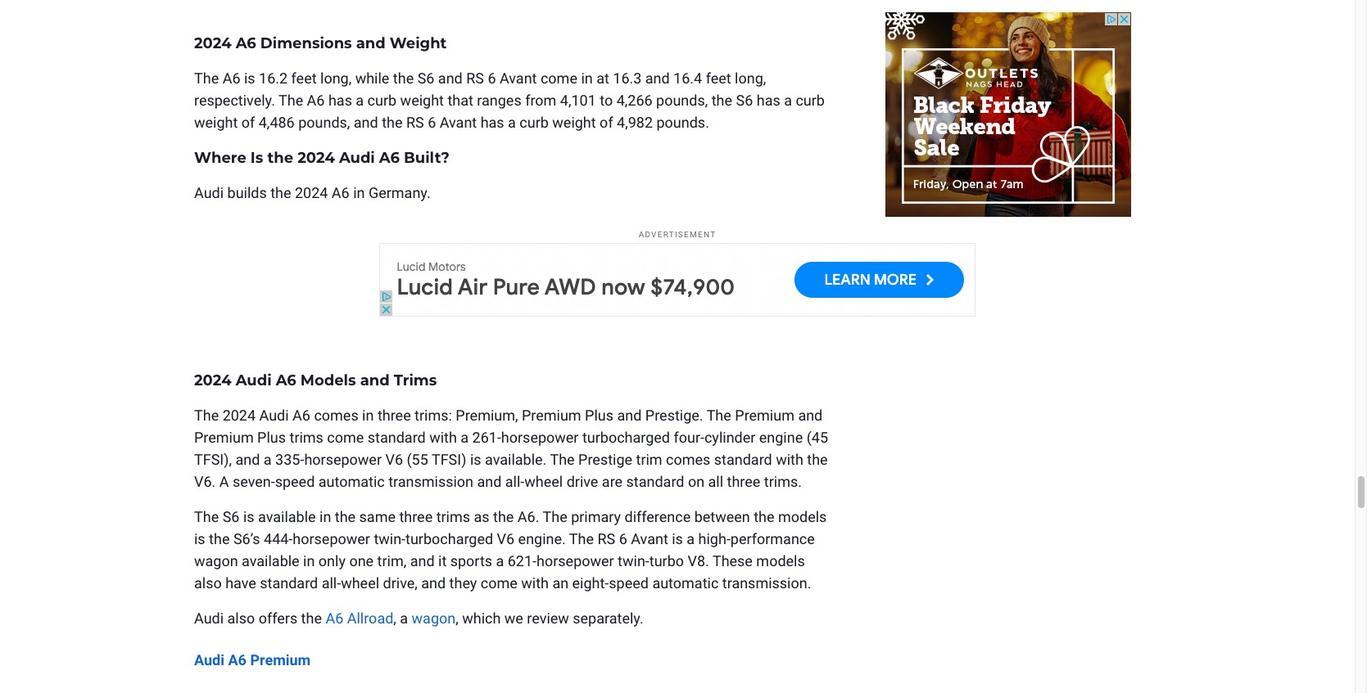 Task type: describe. For each thing, give the bounding box(es) containing it.
261-
[[472, 430, 501, 447]]

(55
[[407, 452, 428, 469]]

the a6 is 16.2 feet long, while the s6 and rs 6 avant come in at 16.3 and 16.4 feet long, respectively. the a6 has a curb weight that ranges from 4,101 to 4,266 pounds, the s6 has a curb weight of 4,486 pounds, and the rs 6 avant has a curb weight of 4,982 pounds.
[[194, 70, 825, 131]]

0 horizontal spatial twin-
[[374, 531, 406, 548]]

only
[[319, 553, 346, 571]]

1 vertical spatial avant
[[440, 114, 477, 131]]

1 vertical spatial models
[[756, 553, 805, 571]]

2024 a6 dimensions and weight
[[194, 35, 447, 53]]

transmission
[[388, 474, 474, 491]]

1 vertical spatial s6
[[736, 92, 753, 109]]

cylinder
[[705, 430, 756, 447]]

turbo
[[650, 553, 684, 571]]

wagon link
[[412, 611, 456, 628]]

the down the primary
[[569, 531, 594, 548]]

2024 inside the 2024 audi a6 comes in three trims: premium, premium plus and prestige. the premium and premium plus trims come standard with a 261-horsepower turbocharged four-cylinder engine (45 tfsi), and a 335-horsepower v6 (55 tfsi) is available. the prestige trim comes standard with the v6. a seven-speed automatic transmission and all-wheel drive are standard on all three trims.
[[223, 408, 256, 425]]

and up that
[[438, 70, 463, 87]]

the up cylinder
[[707, 408, 731, 425]]

a
[[219, 474, 229, 491]]

seven-
[[233, 474, 275, 491]]

sports
[[450, 553, 492, 571]]

4,486
[[259, 114, 295, 131]]

0 horizontal spatial plus
[[257, 430, 286, 447]]

2 horizontal spatial weight
[[552, 114, 596, 131]]

audi also offers the a6 allroad , a wagon , which we review separately.
[[194, 611, 644, 628]]

respectively.
[[194, 92, 275, 109]]

s6 inside the s6 is available in the same three trims as the a6. the primary difference between the models is the s6's 444-horsepower twin-turbocharged v6 engine. the rs 6 avant is a high-performance wagon available in only one trim, and it sports a 621-horsepower twin-turbo v8. these models also have standard all-wheel drive, and they come with an eight-speed automatic transmission.
[[223, 509, 240, 526]]

automatic inside the 2024 audi a6 comes in three trims: premium, premium plus and prestige. the premium and premium plus trims come standard with a 261-horsepower turbocharged four-cylinder engine (45 tfsi), and a 335-horsepower v6 (55 tfsi) is available. the prestige trim comes standard with the v6. a seven-speed automatic transmission and all-wheel drive are standard on all three trims.
[[318, 474, 385, 491]]

eight-
[[572, 576, 609, 593]]

automatic inside the s6 is available in the same three trims as the a6. the primary difference between the models is the s6's 444-horsepower twin-turbocharged v6 engine. the rs 6 avant is a high-performance wagon available in only one trim, and it sports a 621-horsepower twin-turbo v8. these models also have standard all-wheel drive, and they come with an eight-speed automatic transmission.
[[652, 576, 719, 593]]

16.4
[[674, 70, 702, 87]]

is inside the 2024 audi a6 comes in three trims: premium, premium plus and prestige. the premium and premium plus trims come standard with a 261-horsepower turbocharged four-cylinder engine (45 tfsi), and a 335-horsepower v6 (55 tfsi) is available. the prestige trim comes standard with the v6. a seven-speed automatic transmission and all-wheel drive are standard on all three trims.
[[470, 452, 481, 469]]

engine
[[759, 430, 803, 447]]

turbocharged inside the s6 is available in the same three trims as the a6. the primary difference between the models is the s6's 444-horsepower twin-turbocharged v6 engine. the rs 6 avant is a high-performance wagon available in only one trim, and it sports a 621-horsepower twin-turbo v8. these models also have standard all-wheel drive, and they come with an eight-speed automatic transmission.
[[406, 531, 493, 548]]

is
[[251, 150, 263, 168]]

avant inside the s6 is available in the same three trims as the a6. the primary difference between the models is the s6's 444-horsepower twin-turbocharged v6 engine. the rs 6 avant is a high-performance wagon available in only one trim, and it sports a 621-horsepower twin-turbo v8. these models also have standard all-wheel drive, and they come with an eight-speed automatic transmission.
[[631, 531, 668, 548]]

advertisement
[[639, 231, 716, 240]]

primary
[[571, 509, 621, 526]]

pounds.
[[657, 114, 709, 131]]

where
[[194, 150, 246, 168]]

which
[[462, 611, 501, 628]]

come inside the a6 is 16.2 feet long, while the s6 and rs 6 avant come in at 16.3 and 16.4 feet long, respectively. the a6 has a curb weight that ranges from 4,101 to 4,266 pounds, the s6 has a curb weight of 4,486 pounds, and the rs 6 avant has a curb weight of 4,982 pounds.
[[541, 70, 578, 87]]

trim,
[[377, 553, 407, 571]]

0 horizontal spatial rs
[[406, 114, 424, 131]]

audi a6 premium
[[194, 652, 311, 669]]

the up tfsi),
[[194, 408, 219, 425]]

1 horizontal spatial avant
[[500, 70, 537, 87]]

where is the 2024 audi a6 built?
[[194, 150, 450, 168]]

1 vertical spatial wagon
[[412, 611, 456, 628]]

and left prestige.
[[617, 408, 642, 425]]

audi builds the 2024 a6 in germany.
[[194, 185, 431, 202]]

the up the 4,486
[[279, 92, 303, 109]]

0 horizontal spatial with
[[429, 430, 457, 447]]

1 horizontal spatial curb
[[520, 114, 549, 131]]

tfsi),
[[194, 452, 232, 469]]

16.3
[[613, 70, 642, 87]]

1 vertical spatial advertisement region
[[379, 244, 976, 317]]

that
[[448, 92, 473, 109]]

0 horizontal spatial comes
[[314, 408, 359, 425]]

0 vertical spatial models
[[778, 509, 827, 526]]

the down v6.
[[194, 509, 219, 526]]

4,266
[[617, 92, 653, 109]]

and left trims
[[360, 372, 390, 390]]

have
[[225, 576, 256, 593]]

and down while
[[354, 114, 378, 131]]

and up (45
[[798, 408, 823, 425]]

premium up "available."
[[522, 408, 581, 425]]

standard down trim
[[626, 474, 684, 491]]

at
[[597, 70, 609, 87]]

horsepower up an
[[537, 553, 614, 571]]

three inside the s6 is available in the same three trims as the a6. the primary difference between the models is the s6's 444-horsepower twin-turbocharged v6 engine. the rs 6 avant is a high-performance wagon available in only one trim, and it sports a 621-horsepower twin-turbo v8. these models also have standard all-wheel drive, and they come with an eight-speed automatic transmission.
[[399, 509, 433, 526]]

v8.
[[688, 553, 709, 571]]

and down "available."
[[477, 474, 502, 491]]

trim
[[636, 452, 662, 469]]

offers
[[259, 611, 298, 628]]

engine.
[[518, 531, 566, 548]]

while
[[355, 70, 389, 87]]

prestige
[[578, 452, 633, 469]]

and up while
[[356, 35, 386, 53]]

germany.
[[369, 185, 431, 202]]

we
[[505, 611, 523, 628]]

allroad
[[347, 611, 394, 628]]

1 horizontal spatial has
[[481, 114, 504, 131]]

1 horizontal spatial pounds,
[[656, 92, 708, 109]]

between
[[694, 509, 750, 526]]

and down the it at the bottom of the page
[[421, 576, 446, 593]]

2024 audi a6 models and trims
[[194, 372, 437, 390]]

drive
[[567, 474, 598, 491]]

premium,
[[456, 408, 518, 425]]

0 horizontal spatial has
[[328, 92, 352, 109]]

trims
[[394, 372, 437, 390]]

are
[[602, 474, 623, 491]]

0 vertical spatial plus
[[585, 408, 614, 425]]

(45
[[807, 430, 828, 447]]

it
[[438, 553, 447, 571]]

on
[[688, 474, 705, 491]]

is up s6's
[[243, 509, 254, 526]]

4,982
[[617, 114, 653, 131]]

audi inside the 2024 audi a6 comes in three trims: premium, premium plus and prestige. the premium and premium plus trims come standard with a 261-horsepower turbocharged four-cylinder engine (45 tfsi), and a 335-horsepower v6 (55 tfsi) is available. the prestige trim comes standard with the v6. a seven-speed automatic transmission and all-wheel drive are standard on all three trims.
[[259, 408, 289, 425]]

335-
[[275, 452, 304, 469]]

premium down offers
[[250, 652, 311, 669]]

621-
[[508, 553, 537, 571]]

dimensions
[[260, 35, 352, 53]]

16.2
[[259, 70, 288, 87]]

v6 inside the s6 is available in the same three trims as the a6. the primary difference between the models is the s6's 444-horsepower twin-turbocharged v6 engine. the rs 6 avant is a high-performance wagon available in only one trim, and it sports a 621-horsepower twin-turbo v8. these models also have standard all-wheel drive, and they come with an eight-speed automatic transmission.
[[497, 531, 515, 548]]

same
[[359, 509, 396, 526]]

transmission.
[[722, 576, 811, 593]]

speed inside the 2024 audi a6 comes in three trims: premium, premium plus and prestige. the premium and premium plus trims come standard with a 261-horsepower turbocharged four-cylinder engine (45 tfsi), and a 335-horsepower v6 (55 tfsi) is available. the prestige trim comes standard with the v6. a seven-speed automatic transmission and all-wheel drive are standard on all three trims.
[[275, 474, 315, 491]]

2 horizontal spatial with
[[776, 452, 804, 469]]

1 vertical spatial twin-
[[618, 553, 650, 571]]

is up turbo
[[672, 531, 683, 548]]

trims.
[[764, 474, 802, 491]]

a6 allroad link
[[326, 611, 394, 628]]

0 vertical spatial available
[[258, 509, 316, 526]]

1 feet from the left
[[291, 70, 317, 87]]

1 long, from the left
[[320, 70, 352, 87]]

2 , from the left
[[456, 611, 459, 628]]

ranges
[[477, 92, 522, 109]]

0 horizontal spatial curb
[[368, 92, 397, 109]]

available.
[[485, 452, 547, 469]]

standard up (55
[[368, 430, 426, 447]]

trims inside the s6 is available in the same three trims as the a6. the primary difference between the models is the s6's 444-horsepower twin-turbocharged v6 engine. the rs 6 avant is a high-performance wagon available in only one trim, and it sports a 621-horsepower twin-turbo v8. these models also have standard all-wheel drive, and they come with an eight-speed automatic transmission.
[[436, 509, 470, 526]]

come inside the s6 is available in the same three trims as the a6. the primary difference between the models is the s6's 444-horsepower twin-turbocharged v6 engine. the rs 6 avant is a high-performance wagon available in only one trim, and it sports a 621-horsepower twin-turbo v8. these models also have standard all-wheel drive, and they come with an eight-speed automatic transmission.
[[481, 576, 518, 593]]

the 2024 audi a6 comes in three trims: premium, premium plus and prestige. the premium and premium plus trims come standard with a 261-horsepower turbocharged four-cylinder engine (45 tfsi), and a 335-horsepower v6 (55 tfsi) is available. the prestige trim comes standard with the v6. a seven-speed automatic transmission and all-wheel drive are standard on all three trims.
[[194, 408, 828, 491]]

weight
[[390, 35, 447, 53]]

in inside the 2024 audi a6 comes in three trims: premium, premium plus and prestige. the premium and premium plus trims come standard with a 261-horsepower turbocharged four-cylinder engine (45 tfsi), and a 335-horsepower v6 (55 tfsi) is available. the prestige trim comes standard with the v6. a seven-speed automatic transmission and all-wheel drive are standard on all three trims.
[[362, 408, 374, 425]]

from
[[525, 92, 557, 109]]

and left the 16.4
[[645, 70, 670, 87]]

1 horizontal spatial weight
[[400, 92, 444, 109]]

1 vertical spatial comes
[[666, 452, 711, 469]]

separately.
[[573, 611, 644, 628]]



Task type: locate. For each thing, give the bounding box(es) containing it.
2 horizontal spatial avant
[[631, 531, 668, 548]]

avant down that
[[440, 114, 477, 131]]

and up seven-
[[236, 452, 260, 469]]

1 horizontal spatial also
[[227, 611, 255, 628]]

avant down difference
[[631, 531, 668, 548]]

an
[[553, 576, 569, 593]]

0 vertical spatial come
[[541, 70, 578, 87]]

pounds, up where is the 2024 audi a6 built?
[[298, 114, 350, 131]]

review
[[527, 611, 569, 628]]

is
[[244, 70, 255, 87], [470, 452, 481, 469], [243, 509, 254, 526], [194, 531, 205, 548], [672, 531, 683, 548]]

0 vertical spatial twin-
[[374, 531, 406, 548]]

0 horizontal spatial avant
[[440, 114, 477, 131]]

0 horizontal spatial weight
[[194, 114, 238, 131]]

1 horizontal spatial feet
[[706, 70, 731, 87]]

0 vertical spatial trims
[[290, 430, 324, 447]]

, down drive,
[[394, 611, 396, 628]]

come up from
[[541, 70, 578, 87]]

1 vertical spatial wheel
[[341, 576, 379, 593]]

2024
[[194, 35, 232, 53], [298, 150, 335, 168], [295, 185, 328, 202], [194, 372, 232, 390], [223, 408, 256, 425]]

they
[[449, 576, 477, 593]]

4,101
[[560, 92, 596, 109]]

2 long, from the left
[[735, 70, 766, 87]]

difference
[[625, 509, 691, 526]]

advertisement region
[[886, 13, 1131, 218], [379, 244, 976, 317]]

three right all
[[727, 474, 761, 491]]

three down transmission
[[399, 509, 433, 526]]

2 horizontal spatial curb
[[796, 92, 825, 109]]

0 vertical spatial automatic
[[318, 474, 385, 491]]

wheel inside the 2024 audi a6 comes in three trims: premium, premium plus and prestige. the premium and premium plus trims come standard with a 261-horsepower turbocharged four-cylinder engine (45 tfsi), and a 335-horsepower v6 (55 tfsi) is available. the prestige trim comes standard with the v6. a seven-speed automatic transmission and all-wheel drive are standard on all three trims.
[[525, 474, 563, 491]]

premium up engine
[[735, 408, 795, 425]]

2 horizontal spatial has
[[757, 92, 781, 109]]

0 vertical spatial turbocharged
[[582, 430, 670, 447]]

turbocharged up the it at the bottom of the page
[[406, 531, 493, 548]]

long,
[[320, 70, 352, 87], [735, 70, 766, 87]]

models
[[778, 509, 827, 526], [756, 553, 805, 571]]

1 horizontal spatial automatic
[[652, 576, 719, 593]]

0 vertical spatial pounds,
[[656, 92, 708, 109]]

0 vertical spatial with
[[429, 430, 457, 447]]

1 horizontal spatial of
[[600, 114, 613, 131]]

premium up tfsi),
[[194, 430, 254, 447]]

1 vertical spatial speed
[[609, 576, 649, 593]]

1 horizontal spatial plus
[[585, 408, 614, 425]]

1 horizontal spatial come
[[481, 576, 518, 593]]

builds
[[227, 185, 267, 202]]

0 vertical spatial v6
[[385, 452, 403, 469]]

also left have
[[194, 576, 222, 593]]

1 horizontal spatial twin-
[[618, 553, 650, 571]]

weight down 4,101
[[552, 114, 596, 131]]

trims:
[[415, 408, 452, 425]]

automatic
[[318, 474, 385, 491], [652, 576, 719, 593]]

standard inside the s6 is available in the same three trims as the a6. the primary difference between the models is the s6's 444-horsepower twin-turbocharged v6 engine. the rs 6 avant is a high-performance wagon available in only one trim, and it sports a 621-horsepower twin-turbo v8. these models also have standard all-wheel drive, and they come with an eight-speed automatic transmission.
[[260, 576, 318, 593]]

0 horizontal spatial pounds,
[[298, 114, 350, 131]]

audi a6 premium link
[[194, 652, 311, 669]]

6
[[488, 70, 496, 87], [428, 114, 436, 131], [619, 531, 627, 548]]

0 vertical spatial wheel
[[525, 474, 563, 491]]

the up respectively.
[[194, 70, 219, 87]]

wheel down the one
[[341, 576, 379, 593]]

0 horizontal spatial s6
[[223, 509, 240, 526]]

0 horizontal spatial trims
[[290, 430, 324, 447]]

curb
[[368, 92, 397, 109], [796, 92, 825, 109], [520, 114, 549, 131]]

with up tfsi) at left bottom
[[429, 430, 457, 447]]

v6 left (55
[[385, 452, 403, 469]]

standard up offers
[[260, 576, 318, 593]]

all
[[708, 474, 724, 491]]

come inside the 2024 audi a6 comes in three trims: premium, premium plus and prestige. the premium and premium plus trims come standard with a 261-horsepower turbocharged four-cylinder engine (45 tfsi), and a 335-horsepower v6 (55 tfsi) is available. the prestige trim comes standard with the v6. a seven-speed automatic transmission and all-wheel drive are standard on all three trims.
[[327, 430, 364, 447]]

in up only
[[320, 509, 331, 526]]

0 vertical spatial comes
[[314, 408, 359, 425]]

6 up ranges
[[488, 70, 496, 87]]

in
[[581, 70, 593, 87], [353, 185, 365, 202], [362, 408, 374, 425], [320, 509, 331, 526], [303, 553, 315, 571]]

1 vertical spatial automatic
[[652, 576, 719, 593]]

0 horizontal spatial long,
[[320, 70, 352, 87]]

1 vertical spatial also
[[227, 611, 255, 628]]

2 horizontal spatial come
[[541, 70, 578, 87]]

, left which
[[456, 611, 459, 628]]

v6 inside the 2024 audi a6 comes in three trims: premium, premium plus and prestige. the premium and premium plus trims come standard with a 261-horsepower turbocharged four-cylinder engine (45 tfsi), and a 335-horsepower v6 (55 tfsi) is available. the prestige trim comes standard with the v6. a seven-speed automatic transmission and all-wheel drive are standard on all three trims.
[[385, 452, 403, 469]]

rs up built?
[[406, 114, 424, 131]]

all- inside the s6 is available in the same three trims as the a6. the primary difference between the models is the s6's 444-horsepower twin-turbocharged v6 engine. the rs 6 avant is a high-performance wagon available in only one trim, and it sports a 621-horsepower twin-turbo v8. these models also have standard all-wheel drive, and they come with an eight-speed automatic transmission.
[[322, 576, 341, 593]]

in left at
[[581, 70, 593, 87]]

0 vertical spatial rs
[[466, 70, 484, 87]]

0 horizontal spatial v6
[[385, 452, 403, 469]]

plus up 335-
[[257, 430, 286, 447]]

0 vertical spatial also
[[194, 576, 222, 593]]

avant up ranges
[[500, 70, 537, 87]]

turbocharged inside the 2024 audi a6 comes in three trims: premium, premium plus and prestige. the premium and premium plus trims come standard with a 261-horsepower turbocharged four-cylinder engine (45 tfsi), and a 335-horsepower v6 (55 tfsi) is available. the prestige trim comes standard with the v6. a seven-speed automatic transmission and all-wheel drive are standard on all three trims.
[[582, 430, 670, 447]]

available up 444-
[[258, 509, 316, 526]]

0 horizontal spatial 6
[[428, 114, 436, 131]]

1 horizontal spatial rs
[[466, 70, 484, 87]]

speed down 335-
[[275, 474, 315, 491]]

comes down "four-"
[[666, 452, 711, 469]]

trims left as
[[436, 509, 470, 526]]

wheel inside the s6 is available in the same three trims as the a6. the primary difference between the models is the s6's 444-horsepower twin-turbocharged v6 engine. the rs 6 avant is a high-performance wagon available in only one trim, and it sports a 621-horsepower twin-turbo v8. these models also have standard all-wheel drive, and they come with an eight-speed automatic transmission.
[[341, 576, 379, 593]]

feet
[[291, 70, 317, 87], [706, 70, 731, 87]]

is inside the a6 is 16.2 feet long, while the s6 and rs 6 avant come in at 16.3 and 16.4 feet long, respectively. the a6 has a curb weight that ranges from 4,101 to 4,266 pounds, the s6 has a curb weight of 4,486 pounds, and the rs 6 avant has a curb weight of 4,982 pounds.
[[244, 70, 255, 87]]

wagon up have
[[194, 553, 238, 571]]

is left "16.2"
[[244, 70, 255, 87]]

performance
[[731, 531, 815, 548]]

0 horizontal spatial wheel
[[341, 576, 379, 593]]

rs down the primary
[[598, 531, 615, 548]]

plus
[[585, 408, 614, 425], [257, 430, 286, 447]]

and
[[356, 35, 386, 53], [438, 70, 463, 87], [645, 70, 670, 87], [354, 114, 378, 131], [360, 372, 390, 390], [617, 408, 642, 425], [798, 408, 823, 425], [236, 452, 260, 469], [477, 474, 502, 491], [410, 553, 435, 571], [421, 576, 446, 593]]

1 vertical spatial three
[[727, 474, 761, 491]]

four-
[[674, 430, 705, 447]]

of
[[241, 114, 255, 131], [600, 114, 613, 131]]

a6 inside the 2024 audi a6 comes in three trims: premium, premium plus and prestige. the premium and premium plus trims come standard with a 261-horsepower turbocharged four-cylinder engine (45 tfsi), and a 335-horsepower v6 (55 tfsi) is available. the prestige trim comes standard with the v6. a seven-speed automatic transmission and all-wheel drive are standard on all three trims.
[[293, 408, 310, 425]]

in inside the a6 is 16.2 feet long, while the s6 and rs 6 avant come in at 16.3 and 16.4 feet long, respectively. the a6 has a curb weight that ranges from 4,101 to 4,266 pounds, the s6 has a curb weight of 4,486 pounds, and the rs 6 avant has a curb weight of 4,982 pounds.
[[581, 70, 593, 87]]

rs inside the s6 is available in the same three trims as the a6. the primary difference between the models is the s6's 444-horsepower twin-turbocharged v6 engine. the rs 6 avant is a high-performance wagon available in only one trim, and it sports a 621-horsepower twin-turbo v8. these models also have standard all-wheel drive, and they come with an eight-speed automatic transmission.
[[598, 531, 615, 548]]

2 horizontal spatial 6
[[619, 531, 627, 548]]

in left only
[[303, 553, 315, 571]]

pounds,
[[656, 92, 708, 109], [298, 114, 350, 131]]

of down to
[[600, 114, 613, 131]]

1 , from the left
[[394, 611, 396, 628]]

1 horizontal spatial v6
[[497, 531, 515, 548]]

0 horizontal spatial all-
[[322, 576, 341, 593]]

prestige.
[[645, 408, 703, 425]]

1 horizontal spatial 6
[[488, 70, 496, 87]]

0 horizontal spatial automatic
[[318, 474, 385, 491]]

1 vertical spatial come
[[327, 430, 364, 447]]

the up engine. on the bottom left
[[543, 509, 568, 526]]

wheel
[[525, 474, 563, 491], [341, 576, 379, 593]]

0 horizontal spatial feet
[[291, 70, 317, 87]]

0 horizontal spatial come
[[327, 430, 364, 447]]

0 vertical spatial 6
[[488, 70, 496, 87]]

horsepower up same
[[304, 452, 382, 469]]

also down have
[[227, 611, 255, 628]]

speed
[[275, 474, 315, 491], [609, 576, 649, 593]]

the s6 is available in the same three trims as the a6. the primary difference between the models is the s6's 444-horsepower twin-turbocharged v6 engine. the rs 6 avant is a high-performance wagon available in only one trim, and it sports a 621-horsepower twin-turbo v8. these models also have standard all-wheel drive, and they come with an eight-speed automatic transmission.
[[194, 509, 827, 593]]

1 vertical spatial available
[[242, 553, 300, 571]]

1 horizontal spatial speed
[[609, 576, 649, 593]]

speed inside the s6 is available in the same three trims as the a6. the primary difference between the models is the s6's 444-horsepower twin-turbocharged v6 engine. the rs 6 avant is a high-performance wagon available in only one trim, and it sports a 621-horsepower twin-turbo v8. these models also have standard all-wheel drive, and they come with an eight-speed automatic transmission.
[[609, 576, 649, 593]]

the up 'drive'
[[550, 452, 575, 469]]

tfsi)
[[432, 452, 467, 469]]

a6.
[[518, 509, 539, 526]]

wagon
[[194, 553, 238, 571], [412, 611, 456, 628]]

turbocharged up prestige
[[582, 430, 670, 447]]

wagon down they on the bottom left
[[412, 611, 456, 628]]

all- inside the 2024 audi a6 comes in three trims: premium, premium plus and prestige. the premium and premium plus trims come standard with a 261-horsepower turbocharged four-cylinder engine (45 tfsi), and a 335-horsepower v6 (55 tfsi) is available. the prestige trim comes standard with the v6. a seven-speed automatic transmission and all-wheel drive are standard on all three trims.
[[505, 474, 525, 491]]

1 horizontal spatial all-
[[505, 474, 525, 491]]

come
[[541, 70, 578, 87], [327, 430, 364, 447], [481, 576, 518, 593]]

all- down only
[[322, 576, 341, 593]]

the inside the 2024 audi a6 comes in three trims: premium, premium plus and prestige. the premium and premium plus trims come standard with a 261-horsepower turbocharged four-cylinder engine (45 tfsi), and a 335-horsepower v6 (55 tfsi) is available. the prestige trim comes standard with the v6. a seven-speed automatic transmission and all-wheel drive are standard on all three trims.
[[807, 452, 828, 469]]

all- down "available."
[[505, 474, 525, 491]]

0 vertical spatial avant
[[500, 70, 537, 87]]

standard down cylinder
[[714, 452, 772, 469]]

and left the it at the bottom of the page
[[410, 553, 435, 571]]

standard
[[368, 430, 426, 447], [714, 452, 772, 469], [626, 474, 684, 491], [260, 576, 318, 593]]

0 vertical spatial advertisement region
[[886, 13, 1131, 218]]

wagon inside the s6 is available in the same three trims as the a6. the primary difference between the models is the s6's 444-horsepower twin-turbocharged v6 engine. the rs 6 avant is a high-performance wagon available in only one trim, and it sports a 621-horsepower twin-turbo v8. these models also have standard all-wheel drive, and they come with an eight-speed automatic transmission.
[[194, 553, 238, 571]]

twin- up trim,
[[374, 531, 406, 548]]

horsepower
[[501, 430, 579, 447], [304, 452, 382, 469], [293, 531, 370, 548], [537, 553, 614, 571]]

1 vertical spatial rs
[[406, 114, 424, 131]]

v6 up 621-
[[497, 531, 515, 548]]

as
[[474, 509, 490, 526]]

drive,
[[383, 576, 418, 593]]

a6
[[236, 35, 256, 53], [223, 70, 240, 87], [307, 92, 325, 109], [379, 150, 400, 168], [332, 185, 350, 202], [276, 372, 296, 390], [293, 408, 310, 425], [326, 611, 344, 628], [228, 652, 247, 669]]

feet right the 16.4
[[706, 70, 731, 87]]

v6.
[[194, 474, 216, 491]]

one
[[349, 553, 374, 571]]

trims inside the 2024 audi a6 comes in three trims: premium, premium plus and prestige. the premium and premium plus trims come standard with a 261-horsepower turbocharged four-cylinder engine (45 tfsi), and a 335-horsepower v6 (55 tfsi) is available. the prestige trim comes standard with the v6. a seven-speed automatic transmission and all-wheel drive are standard on all three trims.
[[290, 430, 324, 447]]

1 vertical spatial all-
[[322, 576, 341, 593]]

models up performance
[[778, 509, 827, 526]]

trims up 335-
[[290, 430, 324, 447]]

available down 444-
[[242, 553, 300, 571]]

s6's
[[233, 531, 260, 548]]

plus up prestige
[[585, 408, 614, 425]]

0 horizontal spatial turbocharged
[[406, 531, 493, 548]]

with left an
[[521, 576, 549, 593]]

feet right "16.2"
[[291, 70, 317, 87]]

comes
[[314, 408, 359, 425], [666, 452, 711, 469]]

long, right the 16.4
[[735, 70, 766, 87]]

speed up separately.
[[609, 576, 649, 593]]

0 vertical spatial wagon
[[194, 553, 238, 571]]

0 vertical spatial speed
[[275, 474, 315, 491]]

0 vertical spatial s6
[[418, 70, 435, 87]]

is left s6's
[[194, 531, 205, 548]]

all-
[[505, 474, 525, 491], [322, 576, 341, 593]]

1 horizontal spatial wheel
[[525, 474, 563, 491]]

long, left while
[[320, 70, 352, 87]]

models down performance
[[756, 553, 805, 571]]

1 horizontal spatial trims
[[436, 509, 470, 526]]

0 horizontal spatial wagon
[[194, 553, 238, 571]]

0 horizontal spatial also
[[194, 576, 222, 593]]

these
[[713, 553, 753, 571]]

1 horizontal spatial ,
[[456, 611, 459, 628]]

horsepower up only
[[293, 531, 370, 548]]

s6
[[418, 70, 435, 87], [736, 92, 753, 109], [223, 509, 240, 526]]

pounds, up pounds.
[[656, 92, 708, 109]]

0 vertical spatial three
[[378, 408, 411, 425]]

in down the 2024 audi a6 models and trims
[[362, 408, 374, 425]]

1 horizontal spatial comes
[[666, 452, 711, 469]]

premium
[[522, 408, 581, 425], [735, 408, 795, 425], [194, 430, 254, 447], [250, 652, 311, 669]]

wheel down "available."
[[525, 474, 563, 491]]

also inside the s6 is available in the same three trims as the a6. the primary difference between the models is the s6's 444-horsepower twin-turbocharged v6 engine. the rs 6 avant is a high-performance wagon available in only one trim, and it sports a 621-horsepower twin-turbo v8. these models also have standard all-wheel drive, and they come with an eight-speed automatic transmission.
[[194, 576, 222, 593]]

2 vertical spatial come
[[481, 576, 518, 593]]

1 vertical spatial trims
[[436, 509, 470, 526]]

with up the trims.
[[776, 452, 804, 469]]

2 vertical spatial 6
[[619, 531, 627, 548]]

1 horizontal spatial wagon
[[412, 611, 456, 628]]

twin- down difference
[[618, 553, 650, 571]]

come down 'models'
[[327, 430, 364, 447]]

comes down 'models'
[[314, 408, 359, 425]]

in left germany.
[[353, 185, 365, 202]]

built?
[[404, 150, 450, 168]]

rs up that
[[466, 70, 484, 87]]

of down respectively.
[[241, 114, 255, 131]]

the
[[194, 70, 219, 87], [279, 92, 303, 109], [194, 408, 219, 425], [707, 408, 731, 425], [550, 452, 575, 469], [194, 509, 219, 526], [543, 509, 568, 526], [569, 531, 594, 548]]

2 feet from the left
[[706, 70, 731, 87]]

0 horizontal spatial speed
[[275, 474, 315, 491]]

with inside the s6 is available in the same three trims as the a6. the primary difference between the models is the s6's 444-horsepower twin-turbocharged v6 engine. the rs 6 avant is a high-performance wagon available in only one trim, and it sports a 621-horsepower twin-turbo v8. these models also have standard all-wheel drive, and they come with an eight-speed automatic transmission.
[[521, 576, 549, 593]]

to
[[600, 92, 613, 109]]

1 vertical spatial turbocharged
[[406, 531, 493, 548]]

1 vertical spatial v6
[[497, 531, 515, 548]]

turbocharged
[[582, 430, 670, 447], [406, 531, 493, 548]]

1 horizontal spatial turbocharged
[[582, 430, 670, 447]]

high-
[[699, 531, 731, 548]]

come down 621-
[[481, 576, 518, 593]]

the
[[393, 70, 414, 87], [712, 92, 732, 109], [382, 114, 403, 131], [267, 150, 293, 168], [271, 185, 291, 202], [807, 452, 828, 469], [335, 509, 356, 526], [493, 509, 514, 526], [754, 509, 775, 526], [209, 531, 230, 548], [301, 611, 322, 628]]

1 horizontal spatial with
[[521, 576, 549, 593]]

1 horizontal spatial long,
[[735, 70, 766, 87]]

1 of from the left
[[241, 114, 255, 131]]

also
[[194, 576, 222, 593], [227, 611, 255, 628]]

audi
[[339, 150, 375, 168], [194, 185, 224, 202], [236, 372, 272, 390], [259, 408, 289, 425], [194, 611, 224, 628], [194, 652, 224, 669]]

three left trims:
[[378, 408, 411, 425]]

2 horizontal spatial s6
[[736, 92, 753, 109]]

1 horizontal spatial s6
[[418, 70, 435, 87]]

v6
[[385, 452, 403, 469], [497, 531, 515, 548]]

weight left that
[[400, 92, 444, 109]]

2 of from the left
[[600, 114, 613, 131]]

is down 261- at bottom left
[[470, 452, 481, 469]]

6 inside the s6 is available in the same three trims as the a6. the primary difference between the models is the s6's 444-horsepower twin-turbocharged v6 engine. the rs 6 avant is a high-performance wagon available in only one trim, and it sports a 621-horsepower twin-turbo v8. these models also have standard all-wheel drive, and they come with an eight-speed automatic transmission.
[[619, 531, 627, 548]]

weight down respectively.
[[194, 114, 238, 131]]

models
[[300, 372, 356, 390]]

2 vertical spatial s6
[[223, 509, 240, 526]]

1 vertical spatial plus
[[257, 430, 286, 447]]

with
[[429, 430, 457, 447], [776, 452, 804, 469], [521, 576, 549, 593]]

1 vertical spatial with
[[776, 452, 804, 469]]

automatic down v8.
[[652, 576, 719, 593]]

three
[[378, 408, 411, 425], [727, 474, 761, 491], [399, 509, 433, 526]]

444-
[[264, 531, 293, 548]]

horsepower up "available."
[[501, 430, 579, 447]]

0 horizontal spatial of
[[241, 114, 255, 131]]

,
[[394, 611, 396, 628], [456, 611, 459, 628]]

6 down the primary
[[619, 531, 627, 548]]

automatic up same
[[318, 474, 385, 491]]

6 up built?
[[428, 114, 436, 131]]



Task type: vqa. For each thing, say whether or not it's contained in the screenshot.
6 to the top
yes



